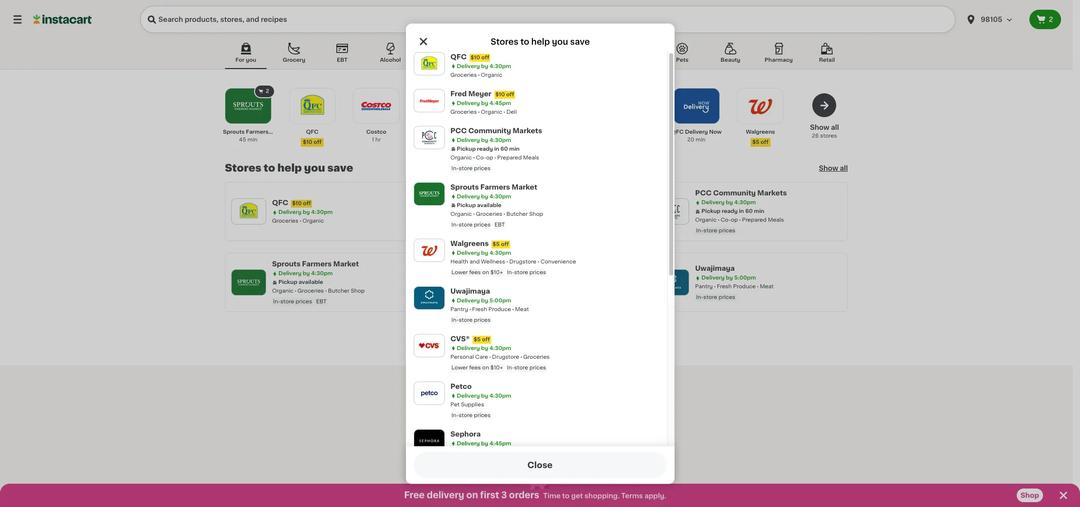 Task type: describe. For each thing, give the bounding box(es) containing it.
ready inside stores to help you save dialog
[[477, 146, 493, 151]]

groceries organic deli
[[451, 109, 517, 114]]

market inside sprouts farmers market 45 min
[[270, 130, 289, 135]]

save inside dialog
[[570, 37, 590, 45]]

to inside the there's more to explore shop 26 stores (and counting) in seattle.
[[546, 413, 558, 423]]

prepared inside stores to help you save tab panel
[[742, 218, 767, 223]]

to inside free delivery on first 3 orders time to get shopping. terms apply.
[[562, 493, 570, 500]]

first
[[480, 492, 499, 501]]

stores to help you save inside stores to help you save tab panel
[[225, 163, 353, 173]]

grocery
[[283, 57, 305, 63]]

4:45pm for sephora
[[490, 441, 511, 447]]

counting)
[[537, 428, 571, 434]]

get
[[571, 493, 583, 500]]

stores inside button
[[540, 454, 562, 461]]

personal care drugstore groceries
[[451, 354, 550, 360]]

in inside stores to help you save tab panel
[[739, 209, 744, 214]]

alcohol
[[380, 57, 401, 63]]

wholesale
[[473, 57, 501, 63]]

pickup ready in 60 min inside stores to help you save tab panel
[[702, 209, 765, 214]]

2 horizontal spatial pcc
[[695, 190, 712, 197]]

meals inside stores to help you save tab panel
[[768, 218, 784, 223]]

available inside stores to help you save tab panel
[[299, 280, 323, 285]]

alcohol button
[[370, 41, 412, 69]]

2 inside stores to help you save tab panel
[[266, 89, 269, 94]]

petco
[[451, 383, 472, 390]]

organic groceries butcher shop inside stores to help you save tab panel
[[272, 289, 365, 294]]

wellness for health and wellness drugstore convenience
[[481, 259, 505, 264]]

uwajimaya inside stores to help you save dialog
[[451, 288, 490, 295]]

retail
[[819, 57, 835, 63]]

free
[[404, 492, 425, 501]]

in-store prices ebt inside stores to help you save tab panel
[[273, 299, 327, 305]]

beauty
[[721, 57, 741, 63]]

lower fees on $10+
[[485, 295, 536, 300]]

fees inside stores to help you save tab panel
[[503, 295, 514, 300]]

close button
[[414, 452, 667, 479]]

on inside stores to help you save tab panel
[[516, 295, 522, 300]]

close
[[528, 462, 553, 469]]

and for health and wellness
[[503, 284, 513, 290]]

60 inside stores to help you save tab panel
[[746, 209, 753, 214]]

supplies
[[461, 402, 484, 408]]

2 vertical spatial walgreens $5 off
[[484, 265, 542, 272]]

qfc logo image
[[418, 52, 440, 74]]

instacart image
[[33, 14, 92, 25]]

market inside metropolitan market $10 off
[[452, 130, 472, 135]]

45
[[239, 137, 246, 143]]

0 vertical spatial walgreens $5 off
[[746, 130, 775, 145]]

free delivery on first 3 orders time to get shopping. terms apply.
[[404, 492, 666, 501]]

convenience
[[541, 259, 576, 264]]

delivery by 5:00pm inside stores to help you save tab panel
[[702, 276, 756, 281]]

delivery inside qfc delivery now 20 min
[[685, 130, 708, 135]]

1 horizontal spatial pcc community markets
[[543, 130, 614, 135]]

gifts
[[432, 57, 446, 63]]

on up health and wellness
[[482, 270, 489, 275]]

fred meyer
[[484, 200, 525, 206]]

fresh inside stores to help you save tab panel
[[717, 284, 732, 290]]

(and
[[519, 428, 535, 434]]

$10 inside metropolitan market $10 off
[[431, 140, 441, 145]]

shop button
[[1017, 489, 1043, 503]]

butcher inside stores to help you save tab panel
[[328, 289, 350, 294]]

pcc community markets logo image
[[418, 126, 440, 149]]

26 inside the there's more to explore shop 26 stores (and counting) in seattle.
[[485, 428, 494, 434]]

2 horizontal spatial community
[[713, 190, 756, 197]]

1 vertical spatial qfc $10 off
[[303, 130, 322, 145]]

fred inside fred meyer $10 off
[[489, 130, 501, 135]]

on down care
[[482, 365, 489, 371]]

personal
[[451, 354, 474, 360]]

wholesale button
[[466, 41, 508, 69]]

retail button
[[806, 41, 848, 69]]

1 horizontal spatial community
[[557, 130, 590, 135]]

0 vertical spatial 4:45pm
[[490, 100, 511, 106]]

metropolitan market $10 off
[[415, 130, 472, 145]]

community inside stores to help you save dialog
[[469, 127, 511, 134]]

1 vertical spatial meyer
[[503, 130, 520, 135]]

sephora
[[451, 431, 481, 438]]

walgreens inside stores to help you save dialog
[[451, 240, 489, 247]]

hr
[[376, 137, 381, 143]]

qfc inside qfc delivery now 20 min
[[671, 130, 684, 135]]

produce inside stores to help you save dialog
[[489, 307, 511, 312]]

grocery button
[[273, 41, 315, 69]]

orders
[[509, 492, 540, 501]]

costco 1 hr
[[366, 130, 387, 143]]

fred meyer logo image
[[418, 89, 440, 112]]

organic co-op prepared meals inside stores to help you save tab panel
[[695, 218, 784, 223]]

for
[[236, 57, 245, 63]]

pickup ready in 60 min inside stores to help you save dialog
[[457, 146, 520, 151]]

cvs® $5 off
[[451, 335, 490, 342]]

lower for cvs®
[[452, 365, 468, 371]]

deli
[[507, 109, 517, 114]]

show all
[[819, 165, 848, 172]]

1 horizontal spatial markets
[[591, 130, 614, 135]]

pantry fresh produce meat inside stores to help you save dialog
[[451, 307, 529, 312]]

$5 inside the cvs® $5 off
[[474, 337, 481, 342]]

health and wellness drugstore convenience
[[451, 259, 576, 264]]

shop inside stores to help you save tab panel
[[351, 289, 365, 294]]

delivery by 4:45pm for sephora
[[457, 441, 511, 447]]

you inside button
[[246, 57, 256, 63]]

off inside the cvs® $5 off
[[482, 337, 490, 342]]

close image
[[1058, 490, 1070, 502]]

$10+ for cvs®
[[491, 365, 503, 371]]

care
[[475, 354, 488, 360]]

for you button
[[225, 41, 267, 69]]

meat inside stores to help you save tab panel
[[760, 284, 774, 290]]

sprouts inside sprouts farmers market 45 min
[[223, 130, 245, 135]]

$10+ for walgreens
[[491, 270, 503, 275]]

pets button
[[662, 41, 704, 69]]

2 vertical spatial qfc $10 off
[[272, 200, 311, 206]]

op inside stores to help you save tab panel
[[731, 218, 738, 223]]

pantry fresh produce meat inside stores to help you save tab panel
[[695, 284, 774, 290]]

2 inside button
[[1049, 16, 1054, 23]]

to inside dialog
[[521, 37, 530, 45]]

delivery
[[427, 492, 464, 501]]

ebt inside stores to help you save tab panel
[[316, 299, 327, 305]]

in inside the there's more to explore shop 26 stores (and counting) in seattle.
[[573, 428, 579, 434]]

20
[[688, 137, 695, 143]]

2 vertical spatial meyer
[[502, 200, 525, 206]]

sephora logo image
[[418, 430, 440, 452]]

on left first at the left bottom
[[466, 492, 478, 501]]

3
[[501, 492, 507, 501]]

more
[[515, 413, 544, 423]]

seattle.
[[581, 428, 608, 434]]

ready inside stores to help you save tab panel
[[722, 209, 738, 214]]

produce inside stores to help you save tab panel
[[733, 284, 756, 290]]

explore
[[560, 413, 602, 423]]

fees for cvs®
[[469, 365, 481, 371]]

fred inside stores to help you save dialog
[[451, 90, 467, 97]]

fees for walgreens
[[469, 270, 481, 275]]

costco
[[366, 130, 387, 135]]

you inside tab panel
[[304, 163, 325, 173]]

2 horizontal spatial pcc community markets
[[695, 190, 787, 197]]

2 vertical spatial walgreens
[[484, 265, 522, 272]]

stores inside the there's more to explore shop 26 stores (and counting) in seattle.
[[496, 428, 518, 434]]

metropolitan
[[415, 130, 451, 135]]

0 vertical spatial drugstore
[[509, 259, 537, 264]]

lower fees on $10+ in-store prices for cvs®
[[452, 365, 546, 371]]

for you
[[236, 57, 256, 63]]

gifts button
[[418, 41, 460, 69]]

1 vertical spatial drugstore
[[492, 354, 519, 360]]

apply.
[[645, 493, 666, 500]]

time
[[543, 493, 561, 500]]

op inside stores to help you save dialog
[[486, 155, 493, 160]]

health for health and wellness drugstore convenience
[[451, 259, 468, 264]]

26 inside show all 26 stores
[[812, 133, 819, 139]]

show for show all 26 stores
[[810, 124, 830, 131]]

0 vertical spatial walgreens
[[746, 130, 775, 135]]

beauty button
[[710, 41, 752, 69]]

pcc inside stores to help you save dialog
[[451, 127, 467, 134]]

off inside metropolitan market $10 off
[[442, 140, 450, 145]]

view all stores
[[511, 454, 562, 461]]

pet
[[451, 402, 460, 408]]

in-store prices ebt inside stores to help you save dialog
[[452, 222, 505, 227]]

show all 26 stores
[[810, 124, 839, 139]]

ebt button
[[321, 41, 363, 69]]

2 vertical spatial fred
[[484, 200, 500, 206]]



Task type: locate. For each thing, give the bounding box(es) containing it.
fees down health and wellness drugstore convenience
[[469, 270, 481, 275]]

help inside stores to help you save dialog
[[532, 37, 550, 45]]

stores to help you save inside stores to help you save dialog
[[491, 37, 590, 45]]

1 horizontal spatial produce
[[733, 284, 756, 290]]

fees down health and wellness
[[503, 295, 514, 300]]

1 horizontal spatial farmers
[[302, 261, 332, 268]]

health up lower fees on $10+ on the bottom of page
[[484, 284, 502, 290]]

1 horizontal spatial butcher
[[507, 211, 528, 217]]

sprouts inside stores to help you save dialog
[[451, 184, 479, 190]]

fred meyer $10 off inside stores to help you save tab panel
[[489, 130, 520, 145]]

0 vertical spatial meals
[[523, 155, 539, 160]]

0 horizontal spatial 26
[[485, 428, 494, 434]]

0 horizontal spatial help
[[278, 163, 302, 173]]

walgreens right walgreens logo
[[451, 240, 489, 247]]

1 vertical spatial and
[[503, 284, 513, 290]]

health inside stores to help you save dialog
[[451, 259, 468, 264]]

1 vertical spatial uwajimaya
[[451, 288, 490, 295]]

min inside stores to help you save dialog
[[509, 146, 520, 151]]

4:45pm up deli
[[490, 100, 511, 106]]

qfc
[[451, 53, 467, 60], [306, 130, 319, 135], [671, 130, 684, 135], [272, 200, 288, 206]]

0 vertical spatial health
[[451, 259, 468, 264]]

1 horizontal spatial delivery by 5:00pm
[[702, 276, 756, 281]]

walgreens $5 off right 'now'
[[746, 130, 775, 145]]

walgreens $5 off up health and wellness drugstore convenience
[[451, 240, 509, 247]]

1 horizontal spatial ebt
[[337, 57, 348, 63]]

markets
[[513, 127, 542, 134], [591, 130, 614, 135], [758, 190, 787, 197]]

0 horizontal spatial in
[[494, 146, 499, 151]]

petco logo image
[[418, 382, 440, 405]]

1 horizontal spatial health
[[484, 284, 502, 290]]

on down health and wellness
[[516, 295, 522, 300]]

delivery by 4:45pm up groceries organic deli
[[457, 100, 511, 106]]

wellness up lower fees on $10+ on the bottom of page
[[514, 284, 539, 290]]

1 vertical spatial lower fees on $10+ in-store prices
[[452, 365, 546, 371]]

1 vertical spatial meat
[[515, 307, 529, 312]]

op
[[486, 155, 493, 160], [731, 218, 738, 223]]

$10+ down personal care drugstore groceries
[[491, 365, 503, 371]]

save inside tab panel
[[327, 163, 353, 173]]

0 horizontal spatial op
[[486, 155, 493, 160]]

qfc delivery now 20 min
[[671, 130, 722, 143]]

health for health and wellness
[[484, 284, 502, 290]]

1 horizontal spatial stores to help you save
[[491, 37, 590, 45]]

1 vertical spatial delivery by 5:00pm
[[457, 298, 511, 303]]

0 horizontal spatial ebt
[[316, 299, 327, 305]]

1 horizontal spatial ready
[[722, 209, 738, 214]]

all inside popup button
[[840, 165, 848, 172]]

0 vertical spatial pantry fresh produce meat
[[695, 284, 774, 290]]

lower inside stores to help you save tab panel
[[485, 295, 501, 300]]

to left get
[[562, 493, 570, 500]]

fresh
[[717, 284, 732, 290], [472, 307, 487, 312]]

stores
[[491, 37, 519, 45], [225, 163, 261, 173]]

wellness for health and wellness
[[514, 284, 539, 290]]

stores inside show all 26 stores
[[820, 133, 837, 139]]

0 vertical spatial meyer
[[469, 90, 492, 97]]

1 vertical spatial meals
[[768, 218, 784, 223]]

0 vertical spatial produce
[[733, 284, 756, 290]]

organic groceries butcher shop inside stores to help you save dialog
[[451, 211, 543, 217]]

meals
[[523, 155, 539, 160], [768, 218, 784, 223]]

1 vertical spatial pantry fresh produce meat
[[451, 307, 529, 312]]

sprouts
[[223, 130, 245, 135], [451, 184, 479, 190], [272, 261, 301, 268]]

delivery by 4:30pm
[[457, 63, 511, 69], [457, 137, 511, 143], [457, 194, 511, 199], [702, 200, 756, 205], [279, 210, 333, 215], [457, 250, 511, 256], [279, 271, 333, 277], [490, 276, 545, 281], [457, 346, 511, 351], [457, 393, 511, 399]]

0 vertical spatial organic groceries butcher shop
[[451, 211, 543, 217]]

show up show all popup button
[[810, 124, 830, 131]]

4:45pm up view
[[490, 441, 511, 447]]

0 vertical spatial sprouts
[[223, 130, 245, 135]]

1 vertical spatial fred meyer $10 off
[[489, 130, 520, 145]]

1 horizontal spatial prepared
[[742, 218, 767, 223]]

in-
[[452, 166, 459, 171], [452, 222, 459, 227], [696, 228, 704, 234], [507, 270, 514, 275], [696, 295, 704, 300], [273, 299, 280, 305], [452, 317, 459, 323], [507, 365, 514, 371], [452, 413, 459, 418]]

uwajimaya
[[695, 265, 735, 272], [451, 288, 490, 295]]

1 vertical spatial all
[[840, 165, 848, 172]]

stores down there's
[[496, 428, 518, 434]]

prepared inside stores to help you save dialog
[[497, 155, 522, 160]]

farmers
[[246, 130, 269, 135], [481, 184, 510, 190], [302, 261, 332, 268]]

organic
[[481, 72, 503, 77], [481, 109, 503, 114], [451, 155, 472, 160], [451, 211, 472, 217], [695, 218, 717, 223], [303, 219, 324, 224], [272, 289, 294, 294]]

1 vertical spatial organic co-op prepared meals
[[695, 218, 784, 223]]

meyer
[[469, 90, 492, 97], [503, 130, 520, 135], [502, 200, 525, 206]]

1 horizontal spatial and
[[503, 284, 513, 290]]

stores up show all popup button
[[820, 133, 837, 139]]

0 vertical spatial all
[[831, 124, 839, 131]]

in inside stores to help you save dialog
[[494, 146, 499, 151]]

view all stores link
[[496, 447, 577, 467]]

organic co-op prepared meals inside stores to help you save dialog
[[451, 155, 539, 160]]

market
[[270, 130, 289, 135], [452, 130, 472, 135], [512, 184, 537, 190], [333, 261, 359, 268]]

fred meyer $10 off up groceries organic deli
[[451, 90, 514, 97]]

pantry fresh produce meat
[[695, 284, 774, 290], [451, 307, 529, 312]]

walgreens down health and wellness drugstore convenience
[[484, 265, 522, 272]]

stores inside dialog
[[491, 37, 519, 45]]

now
[[710, 130, 722, 135]]

1 vertical spatial sprouts
[[451, 184, 479, 190]]

farmers inside sprouts farmers market 45 min
[[246, 130, 269, 135]]

4:45pm down fred meyer
[[523, 210, 545, 215]]

0 horizontal spatial meat
[[515, 307, 529, 312]]

$10
[[471, 55, 480, 60], [496, 92, 505, 97], [303, 140, 313, 145], [431, 140, 441, 145], [495, 140, 505, 145], [292, 201, 302, 206]]

0 horizontal spatial markets
[[513, 127, 542, 134]]

delivery by 4:45pm down the sephora
[[457, 441, 511, 447]]

ebt inside button
[[337, 57, 348, 63]]

60 inside stores to help you save dialog
[[501, 146, 508, 151]]

0 horizontal spatial fresh
[[472, 307, 487, 312]]

0 horizontal spatial pcc community markets
[[451, 127, 542, 134]]

groceries
[[451, 72, 477, 77], [451, 109, 477, 114], [476, 211, 503, 217], [272, 219, 299, 224], [484, 219, 510, 224], [298, 289, 324, 294], [523, 354, 550, 360]]

delivery by 5:00pm
[[702, 276, 756, 281], [457, 298, 511, 303]]

stores
[[820, 133, 837, 139], [496, 428, 518, 434], [540, 454, 562, 461]]

help
[[532, 37, 550, 45], [278, 163, 302, 173]]

1 horizontal spatial in
[[573, 428, 579, 434]]

pantry inside stores to help you save tab panel
[[695, 284, 713, 290]]

2 vertical spatial fees
[[469, 365, 481, 371]]

0 vertical spatial butcher
[[507, 211, 528, 217]]

show for show all
[[819, 165, 839, 172]]

farmers inside stores to help you save dialog
[[481, 184, 510, 190]]

0 horizontal spatial farmers
[[246, 130, 269, 135]]

all for show all
[[840, 165, 848, 172]]

to right wholesale button
[[521, 37, 530, 45]]

on
[[482, 270, 489, 275], [516, 295, 522, 300], [482, 365, 489, 371], [466, 492, 478, 501]]

drugstore
[[509, 259, 537, 264], [492, 354, 519, 360]]

you inside dialog
[[552, 37, 568, 45]]

walgreens $5 off
[[746, 130, 775, 145], [451, 240, 509, 247], [484, 265, 542, 272]]

0 horizontal spatial stores
[[225, 163, 261, 173]]

1 horizontal spatial available
[[477, 203, 502, 208]]

organic groceries butcher shop
[[451, 211, 543, 217], [272, 289, 365, 294]]

0 horizontal spatial community
[[469, 127, 511, 134]]

health right walgreens logo
[[451, 259, 468, 264]]

lower fees on $10+ in-store prices down health and wellness drugstore convenience
[[452, 270, 546, 275]]

uwajimaya logo image
[[418, 287, 440, 309]]

drugstore up health and wellness
[[509, 259, 537, 264]]

in-store prices
[[452, 166, 491, 171], [696, 228, 736, 234], [696, 295, 736, 300], [452, 317, 491, 323], [452, 413, 491, 418]]

1 vertical spatial in-store prices ebt
[[273, 299, 327, 305]]

shopping.
[[585, 493, 620, 500]]

5:00pm inside stores to help you save tab panel
[[735, 276, 756, 281]]

health and wellness
[[484, 284, 539, 290]]

2 horizontal spatial ebt
[[495, 222, 505, 227]]

wellness
[[481, 259, 505, 264], [514, 284, 539, 290]]

0 horizontal spatial 5:00pm
[[490, 298, 511, 303]]

2 vertical spatial $10+
[[491, 365, 503, 371]]

0 vertical spatial 26
[[812, 133, 819, 139]]

1 vertical spatial 5:00pm
[[490, 298, 511, 303]]

pharmacy button
[[758, 41, 800, 69]]

all inside button
[[530, 454, 538, 461]]

4:30pm
[[490, 63, 511, 69], [490, 137, 511, 143], [490, 194, 511, 199], [735, 200, 756, 205], [311, 210, 333, 215], [490, 250, 511, 256], [311, 271, 333, 277], [523, 276, 545, 281], [490, 346, 511, 351], [490, 393, 511, 399]]

0 vertical spatial save
[[570, 37, 590, 45]]

1 horizontal spatial sprouts
[[272, 261, 301, 268]]

qfc $10 off
[[451, 53, 490, 60], [303, 130, 322, 145], [272, 200, 311, 206]]

walgreens $5 off down health and wellness drugstore convenience
[[484, 265, 542, 272]]

fresh inside stores to help you save dialog
[[472, 307, 487, 312]]

qfc inside stores to help you save dialog
[[451, 53, 467, 60]]

0 horizontal spatial and
[[470, 259, 480, 264]]

shop inside stores to help you save dialog
[[529, 211, 543, 217]]

butcher inside stores to help you save dialog
[[507, 211, 528, 217]]

sprouts farmers market 45 min
[[223, 130, 289, 143]]

to inside tab panel
[[264, 163, 275, 173]]

1 vertical spatial 26
[[485, 428, 494, 434]]

to up 'counting)' at the bottom
[[546, 413, 558, 423]]

delivery by 4:45pm for fred meyer
[[490, 210, 545, 215]]

terms
[[621, 493, 643, 500]]

in
[[494, 146, 499, 151], [739, 209, 744, 214], [573, 428, 579, 434]]

cvs®
[[451, 335, 470, 342]]

1
[[372, 137, 374, 143]]

0 horizontal spatial all
[[530, 454, 538, 461]]

and inside stores to help you save dialog
[[470, 259, 480, 264]]

0 vertical spatial ready
[[477, 146, 493, 151]]

walgreens
[[746, 130, 775, 135], [451, 240, 489, 247], [484, 265, 522, 272]]

pickup available
[[457, 203, 502, 208], [279, 280, 323, 285]]

2 horizontal spatial markets
[[758, 190, 787, 197]]

co- inside stores to help you save tab panel
[[721, 218, 731, 223]]

min inside qfc delivery now 20 min
[[696, 137, 706, 143]]

meat inside stores to help you save dialog
[[515, 307, 529, 312]]

0 vertical spatial $10+
[[491, 270, 503, 275]]

1 horizontal spatial pickup ready in 60 min
[[702, 209, 765, 214]]

butcher
[[507, 211, 528, 217], [328, 289, 350, 294]]

and right walgreens logo
[[470, 259, 480, 264]]

save
[[570, 37, 590, 45], [327, 163, 353, 173]]

1 horizontal spatial help
[[532, 37, 550, 45]]

0 horizontal spatial produce
[[489, 307, 511, 312]]

lower fees on $10+ in-store prices for walgreens
[[452, 270, 546, 275]]

2 lower fees on $10+ in-store prices from the top
[[452, 365, 546, 371]]

pickup available inside stores to help you save dialog
[[457, 203, 502, 208]]

1 vertical spatial stores
[[225, 163, 261, 173]]

0 horizontal spatial prepared
[[497, 155, 522, 160]]

26
[[812, 133, 819, 139], [485, 428, 494, 434]]

shop inside shop button
[[1021, 493, 1040, 500]]

walgreens right 'now'
[[746, 130, 775, 135]]

walgreens logo image
[[418, 239, 440, 261]]

available inside stores to help you save dialog
[[477, 203, 502, 208]]

$10+
[[491, 270, 503, 275], [524, 295, 536, 300], [491, 365, 503, 371]]

show down show all 26 stores
[[819, 165, 839, 172]]

1 lower fees on $10+ in-store prices from the top
[[452, 270, 546, 275]]

fred meyer $10 off
[[451, 90, 514, 97], [489, 130, 520, 145]]

pharmacy
[[765, 57, 793, 63]]

and
[[470, 259, 480, 264], [503, 284, 513, 290]]

1 vertical spatial produce
[[489, 307, 511, 312]]

wellness inside stores to help you save tab panel
[[514, 284, 539, 290]]

shop inside the there's more to explore shop 26 stores (and counting) in seattle.
[[465, 428, 483, 434]]

help inside stores to help you save tab panel
[[278, 163, 302, 173]]

health
[[451, 259, 468, 264], [484, 284, 502, 290]]

by
[[481, 63, 488, 69], [481, 100, 488, 106], [481, 137, 488, 143], [481, 194, 488, 199], [726, 200, 733, 205], [303, 210, 310, 215], [514, 210, 522, 215], [481, 250, 488, 256], [303, 271, 310, 277], [514, 276, 522, 281], [726, 276, 733, 281], [481, 298, 488, 303], [481, 346, 488, 351], [481, 393, 488, 399], [481, 441, 488, 447]]

stores to help you save tab panel
[[220, 85, 853, 313]]

groceries organic inside stores to help you save tab panel
[[272, 219, 324, 224]]

2 button
[[1030, 10, 1061, 29]]

pcc
[[451, 127, 467, 134], [543, 130, 556, 135], [695, 190, 712, 197]]

fred meyer $10 off down deli
[[489, 130, 520, 145]]

all for view all stores
[[530, 454, 538, 461]]

pickup ready in 60 min
[[457, 146, 520, 151], [702, 209, 765, 214]]

1 horizontal spatial sprouts farmers market
[[451, 184, 537, 190]]

to
[[521, 37, 530, 45], [264, 163, 275, 173], [546, 413, 558, 423], [562, 493, 570, 500]]

stores to help you save dialog
[[406, 23, 675, 508]]

1 vertical spatial stores to help you save
[[225, 163, 353, 173]]

there's
[[471, 413, 512, 423]]

pickup available inside stores to help you save tab panel
[[279, 280, 323, 285]]

delivery by 4:45pm down fred meyer
[[490, 210, 545, 215]]

view
[[511, 454, 528, 461]]

uwajimaya inside stores to help you save tab panel
[[695, 265, 735, 272]]

1 horizontal spatial meat
[[760, 284, 774, 290]]

1 horizontal spatial wellness
[[514, 284, 539, 290]]

1 horizontal spatial pcc
[[543, 130, 556, 135]]

0 vertical spatial 2
[[1049, 16, 1054, 23]]

fred meyer $10 off inside stores to help you save dialog
[[451, 90, 514, 97]]

groceries organic
[[451, 72, 503, 77], [272, 219, 324, 224]]

$10+ inside stores to help you save tab panel
[[524, 295, 536, 300]]

markets inside stores to help you save dialog
[[513, 127, 542, 134]]

shop categories tab list
[[225, 41, 848, 69]]

you
[[552, 37, 568, 45], [246, 57, 256, 63], [304, 163, 325, 173]]

0 vertical spatial prepared
[[497, 155, 522, 160]]

pantry inside stores to help you save dialog
[[451, 307, 468, 312]]

sprouts farmers market inside stores to help you save dialog
[[451, 184, 537, 190]]

0 vertical spatial stores
[[820, 133, 837, 139]]

1 vertical spatial 60
[[746, 209, 753, 214]]

$10+ down health and wellness drugstore convenience
[[491, 270, 503, 275]]

qfc $10 off inside stores to help you save dialog
[[451, 53, 490, 60]]

0 horizontal spatial stores to help you save
[[225, 163, 353, 173]]

pets
[[676, 57, 689, 63]]

health inside stores to help you save tab panel
[[484, 284, 502, 290]]

lower for walgreens
[[452, 270, 468, 275]]

2 vertical spatial ebt
[[316, 299, 327, 305]]

min inside sprouts farmers market 45 min
[[248, 137, 258, 143]]

1 horizontal spatial fresh
[[717, 284, 732, 290]]

there's more to explore shop 26 stores (and counting) in seattle.
[[465, 413, 608, 434]]

stores inside tab panel
[[225, 163, 261, 173]]

to down sprouts farmers market 45 min
[[264, 163, 275, 173]]

meyer inside stores to help you save dialog
[[469, 90, 492, 97]]

1 horizontal spatial op
[[731, 218, 738, 223]]

community
[[469, 127, 511, 134], [557, 130, 590, 135], [713, 190, 756, 197]]

pet supplies
[[451, 402, 484, 408]]

walgreens $5 off inside stores to help you save dialog
[[451, 240, 509, 247]]

1 vertical spatial walgreens $5 off
[[451, 240, 509, 247]]

delivery by 5:00pm inside stores to help you save dialog
[[457, 298, 511, 303]]

0 horizontal spatial pickup available
[[279, 280, 323, 285]]

and for health and wellness drugstore convenience
[[470, 259, 480, 264]]

0 horizontal spatial pcc
[[451, 127, 467, 134]]

$5
[[753, 140, 760, 145], [493, 242, 500, 247], [526, 267, 533, 272], [474, 337, 481, 342]]

0 horizontal spatial stores
[[496, 428, 518, 434]]

wellness up health and wellness
[[481, 259, 505, 264]]

4:45pm
[[490, 100, 511, 106], [523, 210, 545, 215], [490, 441, 511, 447]]

stores up wholesale
[[491, 37, 519, 45]]

1 vertical spatial farmers
[[481, 184, 510, 190]]

sprouts farmers market logo image
[[418, 183, 440, 205]]

show inside popup button
[[819, 165, 839, 172]]

stores down 45
[[225, 163, 261, 173]]

1 vertical spatial stores
[[496, 428, 518, 434]]

view all stores button
[[496, 447, 577, 467]]

show all button
[[819, 164, 848, 173]]

1 vertical spatial available
[[299, 280, 323, 285]]

market inside stores to help you save dialog
[[512, 184, 537, 190]]

and up lower fees on $10+ on the bottom of page
[[503, 284, 513, 290]]

4:45pm inside stores to help you save tab panel
[[523, 210, 545, 215]]

5:00pm inside stores to help you save dialog
[[490, 298, 511, 303]]

0 horizontal spatial groceries organic
[[272, 219, 324, 224]]

$10+ down health and wellness
[[524, 295, 536, 300]]

sprouts farmers market inside stores to help you save tab panel
[[272, 261, 359, 268]]

0 vertical spatial stores
[[491, 37, 519, 45]]

1 vertical spatial fred
[[489, 130, 501, 135]]

all for show all 26 stores
[[831, 124, 839, 131]]

lower fees on $10+ in-store prices down personal care drugstore groceries
[[452, 365, 546, 371]]

ebt
[[337, 57, 348, 63], [495, 222, 505, 227], [316, 299, 327, 305]]

1 horizontal spatial all
[[831, 124, 839, 131]]

fees down care
[[469, 365, 481, 371]]

drugstore right care
[[492, 354, 519, 360]]

4:45pm for fred meyer
[[523, 210, 545, 215]]

1 horizontal spatial uwajimaya
[[695, 265, 735, 272]]

show inside show all 26 stores
[[810, 124, 830, 131]]

0 vertical spatial show
[[810, 124, 830, 131]]

all inside show all 26 stores
[[831, 124, 839, 131]]

cvs® logo image
[[418, 335, 440, 357]]

stores up close
[[540, 454, 562, 461]]

pcc community markets inside stores to help you save dialog
[[451, 127, 542, 134]]

prepared
[[497, 155, 522, 160], [742, 218, 767, 223]]

ebt inside stores to help you save dialog
[[495, 222, 505, 227]]

co-
[[476, 155, 486, 160], [721, 218, 731, 223]]

0 horizontal spatial pantry fresh produce meat
[[451, 307, 529, 312]]

prices
[[474, 166, 491, 171], [474, 222, 491, 227], [719, 228, 736, 234], [530, 270, 546, 275], [719, 295, 736, 300], [296, 299, 312, 305], [474, 317, 491, 323], [530, 365, 546, 371], [474, 413, 491, 418]]

meals inside stores to help you save dialog
[[523, 155, 539, 160]]

2 vertical spatial 4:45pm
[[490, 441, 511, 447]]

0 vertical spatial delivery by 4:45pm
[[457, 100, 511, 106]]

wellness inside stores to help you save dialog
[[481, 259, 505, 264]]

groceries organic inside stores to help you save dialog
[[451, 72, 503, 77]]

delivery by 4:45pm inside stores to help you save tab panel
[[490, 210, 545, 215]]

lower fees on $10+ in-store prices
[[452, 270, 546, 275], [452, 365, 546, 371]]



Task type: vqa. For each thing, say whether or not it's contained in the screenshot.
the bottommost help
yes



